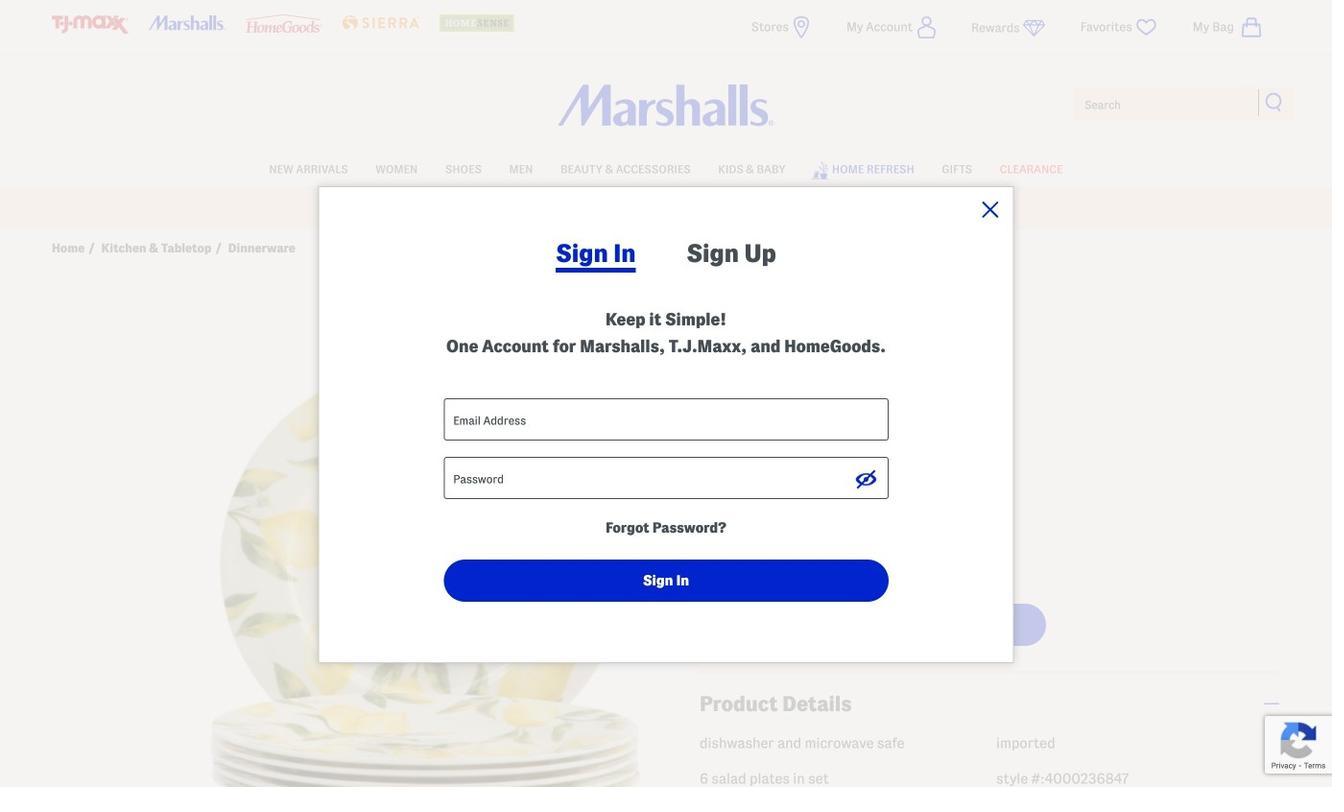 Task type: vqa. For each thing, say whether or not it's contained in the screenshot.
list box
yes



Task type: locate. For each thing, give the bounding box(es) containing it.
multicolor image
[[703, 456, 728, 481]]

tjmaxx.com image
[[52, 15, 129, 34]]

Search text field
[[1072, 84, 1296, 123]]

None submit
[[1265, 92, 1285, 111], [444, 560, 889, 602], [807, 604, 1047, 646], [1265, 92, 1285, 111], [444, 560, 889, 602], [807, 604, 1047, 646]]

menu bar
[[52, 152, 1281, 186]]

main content
[[0, 229, 1333, 787]]

list box
[[700, 453, 1281, 494]]

homesense.com image
[[440, 14, 516, 31]]

my account dialog
[[318, 186, 1333, 777]]

site search search field
[[1072, 84, 1296, 123]]

marshalls.com image
[[149, 15, 226, 30]]

sierra.com image
[[343, 15, 419, 30]]

marquee
[[0, 191, 1333, 229]]

banner
[[0, 0, 1333, 229]]

close dialog element
[[983, 202, 999, 218]]

up image
[[768, 613, 782, 621]]



Task type: describe. For each thing, give the bounding box(es) containing it.
homegoods.com image
[[246, 14, 323, 32]]

set of 6 lemons salad plates image
[[170, 277, 681, 787]]

plus image
[[1264, 703, 1281, 705]]

down image
[[768, 630, 782, 638]]

Password password field
[[444, 457, 889, 499]]

email address email field
[[444, 398, 889, 441]]



